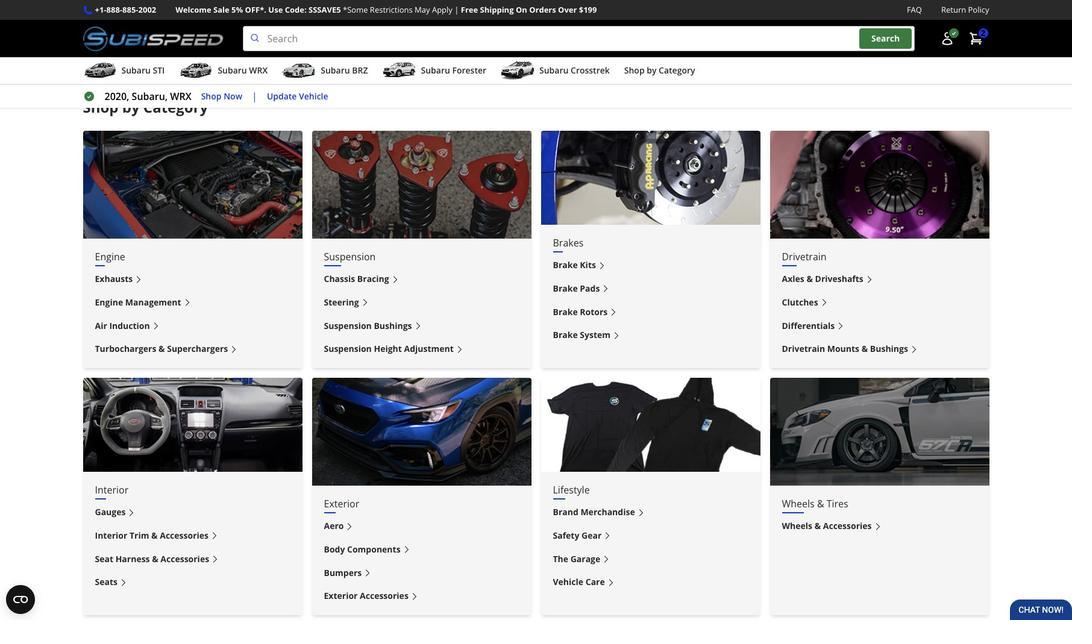 Task type: describe. For each thing, give the bounding box(es) containing it.
brake for brake kits
[[553, 259, 578, 271]]

bracing
[[357, 273, 389, 285]]

button image
[[940, 31, 955, 46]]

subaru for subaru crosstrek
[[540, 65, 569, 76]]

update vehicle
[[267, 90, 328, 102]]

shop now link
[[83, 10, 325, 36]]

rotors
[[580, 306, 608, 317]]

seats link
[[95, 576, 290, 590]]

engine for engine
[[95, 250, 125, 264]]

interior image
[[83, 378, 302, 472]]

tires
[[827, 497, 849, 511]]

faq link
[[907, 4, 922, 16]]

*some restrictions may apply | free shipping on orders over $199
[[343, 4, 597, 15]]

return
[[942, 4, 966, 15]]

subaru sti
[[121, 65, 165, 76]]

accessories down gauges link
[[160, 530, 209, 541]]

differentials link
[[782, 319, 977, 333]]

subaru crosstrek button
[[501, 60, 610, 84]]

brakes
[[553, 236, 584, 250]]

1 vertical spatial by
[[122, 97, 140, 117]]

wheels & accessories link
[[782, 520, 977, 533]]

subispeed logo image
[[83, 26, 223, 51]]

a subaru crosstrek thumbnail image image
[[501, 62, 535, 80]]

a subaru wrx thumbnail image image
[[179, 62, 213, 80]]

aero
[[324, 520, 344, 532]]

engine for engine management
[[95, 297, 123, 308]]

brake rotors link
[[553, 305, 748, 319]]

exhausts link
[[95, 273, 290, 286]]

brz
[[352, 65, 368, 76]]

use
[[268, 4, 283, 15]]

update
[[267, 90, 297, 102]]

interior trim & accessories
[[95, 530, 209, 541]]

subaru for subaru forester
[[421, 65, 450, 76]]

& inside drivetrain mounts & bushings link
[[862, 343, 868, 355]]

seat
[[95, 553, 113, 565]]

exhausts
[[95, 273, 133, 285]]

steering wheel image
[[0, 0, 1072, 60]]

brake for brake system
[[553, 329, 578, 341]]

engine image
[[83, 131, 302, 239]]

a subaru sti thumbnail image image
[[83, 62, 117, 80]]

suspension image
[[312, 131, 531, 239]]

wheels & accessories image
[[770, 378, 990, 486]]

brake pads
[[553, 283, 600, 294]]

vehicle care
[[553, 577, 605, 588]]

policy
[[968, 4, 990, 15]]

accessories down tires
[[823, 520, 872, 532]]

on
[[516, 4, 527, 15]]

subaru,
[[132, 90, 168, 103]]

0 vertical spatial shop by category
[[624, 65, 695, 76]]

harness
[[116, 553, 150, 565]]

bushings inside drivetrain mounts & bushings link
[[870, 343, 908, 355]]

system
[[580, 329, 611, 341]]

brake kits link
[[553, 259, 748, 272]]

exterior accessories
[[324, 590, 409, 602]]

drivetrain mounts & bushings
[[782, 343, 908, 355]]

welcome
[[176, 4, 211, 15]]

brake pads link
[[553, 282, 748, 296]]

& inside interior trim & accessories link
[[151, 530, 158, 541]]

suspension bushings
[[324, 320, 412, 331]]

may
[[415, 4, 430, 15]]

exterior image
[[312, 378, 531, 486]]

1 vertical spatial vehicle
[[553, 577, 584, 588]]

gear
[[582, 530, 602, 541]]

sti
[[153, 65, 165, 76]]

suspension bushings link
[[324, 319, 519, 333]]

exterior for exterior
[[324, 497, 359, 511]]

pads
[[580, 283, 600, 294]]

shop
[[181, 17, 203, 28]]

drivetrain image
[[770, 131, 990, 239]]

0 horizontal spatial |
[[252, 90, 257, 103]]

management
[[125, 297, 181, 308]]

1 vertical spatial shop by category
[[83, 97, 208, 117]]

chassis bracing
[[324, 273, 389, 285]]

suspension for suspension
[[324, 250, 376, 264]]

& inside axles & driveshafts link
[[807, 273, 813, 285]]

brand
[[553, 506, 579, 518]]

clutches link
[[782, 296, 977, 310]]

subaru wrx button
[[179, 60, 268, 84]]

vehicle inside 'button'
[[299, 90, 328, 102]]

& inside turbochargers & superchargers link
[[159, 343, 165, 355]]

steering
[[324, 297, 359, 308]]

shop now
[[201, 90, 242, 102]]

safety gear
[[553, 530, 602, 541]]

body components link
[[324, 543, 519, 557]]

kits
[[580, 259, 596, 271]]

now
[[206, 17, 227, 28]]

shipping
[[480, 4, 514, 15]]

0 horizontal spatial shop
[[83, 97, 118, 117]]

wheels for wheels & accessories
[[782, 520, 813, 532]]

components
[[347, 544, 401, 555]]

& left tires
[[817, 497, 824, 511]]

the garage
[[553, 553, 601, 565]]

subaru brz
[[321, 65, 368, 76]]

5%
[[232, 4, 243, 15]]

bumpers link
[[324, 566, 519, 580]]

crosstrek
[[571, 65, 610, 76]]

subaru forester button
[[382, 60, 486, 84]]

bushings inside suspension bushings link
[[374, 320, 412, 331]]

subaru for subaru brz
[[321, 65, 350, 76]]

open widget image
[[6, 585, 35, 614]]

steering link
[[324, 296, 519, 310]]

suspension for suspension bushings
[[324, 320, 372, 331]]

brake for brake pads
[[553, 283, 578, 294]]

engine management
[[95, 297, 181, 308]]

axles
[[782, 273, 805, 285]]

interior trim & accessories link
[[95, 529, 290, 543]]

lifestyle image
[[541, 378, 760, 472]]



Task type: locate. For each thing, give the bounding box(es) containing it.
0 horizontal spatial shop by category
[[83, 97, 208, 117]]

subaru inside subaru wrx dropdown button
[[218, 65, 247, 76]]

free
[[461, 4, 478, 15]]

drivetrain down differentials
[[782, 343, 825, 355]]

0 vertical spatial exterior
[[324, 497, 359, 511]]

wheels for wheels & tires
[[782, 497, 815, 511]]

induction
[[109, 320, 150, 331]]

now
[[224, 90, 242, 102]]

exterior accessories link
[[324, 590, 519, 604]]

code:
[[285, 4, 307, 15]]

brake down brake pads
[[553, 306, 578, 317]]

lifestyle
[[553, 484, 590, 497]]

888-
[[106, 4, 122, 15]]

brakes image
[[541, 131, 760, 225]]

0 vertical spatial wheels
[[782, 497, 815, 511]]

brake for brake rotors
[[553, 306, 578, 317]]

subaru left brz
[[321, 65, 350, 76]]

1 interior from the top
[[95, 484, 129, 497]]

1 subaru from the left
[[121, 65, 151, 76]]

interior up gauges
[[95, 484, 129, 497]]

shop now
[[181, 17, 227, 28]]

vehicle
[[299, 90, 328, 102], [553, 577, 584, 588]]

suspension down suspension bushings
[[324, 343, 372, 355]]

5 subaru from the left
[[540, 65, 569, 76]]

drivetrain inside drivetrain mounts & bushings link
[[782, 343, 825, 355]]

trim
[[130, 530, 149, 541]]

subaru
[[121, 65, 151, 76], [218, 65, 247, 76], [321, 65, 350, 76], [421, 65, 450, 76], [540, 65, 569, 76]]

drivetrain mounts & bushings link
[[782, 343, 977, 356]]

2 vertical spatial suspension
[[324, 343, 372, 355]]

wheels down the wheels & tires
[[782, 520, 813, 532]]

exterior up aero
[[324, 497, 359, 511]]

1 vertical spatial exterior
[[324, 590, 358, 602]]

suspension up chassis bracing
[[324, 250, 376, 264]]

0 horizontal spatial by
[[122, 97, 140, 117]]

clutches
[[782, 297, 818, 308]]

bushings up suspension height adjustment
[[374, 320, 412, 331]]

shop left now
[[201, 90, 222, 102]]

chassis
[[324, 273, 355, 285]]

3 subaru from the left
[[321, 65, 350, 76]]

interior
[[95, 484, 129, 497], [95, 530, 127, 541]]

subaru for subaru wrx
[[218, 65, 247, 76]]

2 wheels from the top
[[782, 520, 813, 532]]

1 vertical spatial drivetrain
[[782, 343, 825, 355]]

air induction link
[[95, 319, 290, 333]]

subaru left sti
[[121, 65, 151, 76]]

search input field
[[243, 26, 915, 51]]

3 suspension from the top
[[324, 343, 372, 355]]

interior for interior
[[95, 484, 129, 497]]

the
[[553, 553, 569, 565]]

return policy link
[[942, 4, 990, 16]]

care
[[586, 577, 605, 588]]

+1-888-885-2002 link
[[95, 4, 156, 16]]

shop inside "dropdown button"
[[624, 65, 645, 76]]

+1-888-885-2002
[[95, 4, 156, 15]]

brake down brake rotors
[[553, 329, 578, 341]]

1 suspension from the top
[[324, 250, 376, 264]]

engine
[[95, 250, 125, 264], [95, 297, 123, 308]]

shop by category button
[[624, 60, 695, 84]]

2020,
[[105, 90, 129, 103]]

0 vertical spatial suspension
[[324, 250, 376, 264]]

subaru for subaru sti
[[121, 65, 151, 76]]

vehicle down the the
[[553, 577, 584, 588]]

1 horizontal spatial shop
[[201, 90, 222, 102]]

1 horizontal spatial shop by category
[[624, 65, 695, 76]]

seat harness & accessories link
[[95, 553, 290, 566]]

vehicle down subaru brz dropdown button
[[299, 90, 328, 102]]

| left the 'free'
[[455, 4, 459, 15]]

& right mounts
[[862, 343, 868, 355]]

1 vertical spatial suspension
[[324, 320, 372, 331]]

shop
[[624, 65, 645, 76], [201, 90, 222, 102], [83, 97, 118, 117]]

2 horizontal spatial shop
[[624, 65, 645, 76]]

engine inside 'link'
[[95, 297, 123, 308]]

& inside seat harness & accessories link
[[152, 553, 158, 565]]

1 brake from the top
[[553, 259, 578, 271]]

0 horizontal spatial category
[[143, 97, 208, 117]]

0 horizontal spatial vehicle
[[299, 90, 328, 102]]

1 vertical spatial category
[[143, 97, 208, 117]]

2002
[[138, 4, 156, 15]]

vehicle care link
[[553, 576, 748, 590]]

engine up exhausts
[[95, 250, 125, 264]]

1 vertical spatial bushings
[[870, 343, 908, 355]]

subaru inside the "subaru forester" dropdown button
[[421, 65, 450, 76]]

1 horizontal spatial |
[[455, 4, 459, 15]]

wrx down a subaru wrx thumbnail image
[[170, 90, 191, 103]]

update vehicle button
[[267, 90, 328, 103]]

the garage link
[[553, 553, 748, 566]]

welcome sale 5% off*. use code: sssave5
[[176, 4, 341, 15]]

+1-
[[95, 4, 106, 15]]

driveshafts
[[815, 273, 864, 285]]

shop by category
[[624, 65, 695, 76], [83, 97, 208, 117]]

seat harness & accessories
[[95, 553, 209, 565]]

suspension for suspension height adjustment
[[324, 343, 372, 355]]

by
[[647, 65, 657, 76], [122, 97, 140, 117]]

4 brake from the top
[[553, 329, 578, 341]]

1 vertical spatial engine
[[95, 297, 123, 308]]

1 horizontal spatial category
[[659, 65, 695, 76]]

0 vertical spatial by
[[647, 65, 657, 76]]

0 vertical spatial interior
[[95, 484, 129, 497]]

suspension
[[324, 250, 376, 264], [324, 320, 372, 331], [324, 343, 372, 355]]

885-
[[122, 4, 138, 15]]

1 engine from the top
[[95, 250, 125, 264]]

brake down brakes
[[553, 259, 578, 271]]

brake system
[[553, 329, 611, 341]]

exterior down bumpers
[[324, 590, 358, 602]]

faq
[[907, 4, 922, 15]]

engine management link
[[95, 296, 290, 310]]

2 drivetrain from the top
[[782, 343, 825, 355]]

1 drivetrain from the top
[[782, 250, 827, 264]]

shop now link
[[201, 90, 242, 103]]

2 button
[[963, 27, 990, 51]]

engine down exhausts
[[95, 297, 123, 308]]

exterior for exterior accessories
[[324, 590, 358, 602]]

axles & driveshafts link
[[782, 273, 977, 286]]

brand merchandise link
[[553, 506, 748, 520]]

category inside "dropdown button"
[[659, 65, 695, 76]]

by inside "dropdown button"
[[647, 65, 657, 76]]

2 interior from the top
[[95, 530, 127, 541]]

| right now
[[252, 90, 257, 103]]

subaru inside subaru brz dropdown button
[[321, 65, 350, 76]]

orders
[[529, 4, 556, 15]]

brake kits
[[553, 259, 596, 271]]

subaru left forester
[[421, 65, 450, 76]]

drivetrain for drivetrain
[[782, 250, 827, 264]]

0 vertical spatial vehicle
[[299, 90, 328, 102]]

off*.
[[245, 4, 266, 15]]

seats
[[95, 577, 118, 588]]

brake left "pads"
[[553, 283, 578, 294]]

1 horizontal spatial vehicle
[[553, 577, 584, 588]]

0 vertical spatial wrx
[[249, 65, 268, 76]]

garage
[[571, 553, 601, 565]]

mounts
[[828, 343, 860, 355]]

brake system link
[[553, 329, 748, 342]]

drivetrain up the axles
[[782, 250, 827, 264]]

subaru inside the subaru crosstrek dropdown button
[[540, 65, 569, 76]]

& right the axles
[[807, 273, 813, 285]]

air induction
[[95, 320, 150, 331]]

& left superchargers
[[159, 343, 165, 355]]

body components
[[324, 544, 401, 555]]

drivetrain for drivetrain mounts & bushings
[[782, 343, 825, 355]]

chassis bracing link
[[324, 273, 519, 286]]

2 brake from the top
[[553, 283, 578, 294]]

sale
[[213, 4, 229, 15]]

0 vertical spatial drivetrain
[[782, 250, 827, 264]]

subaru crosstrek
[[540, 65, 610, 76]]

*some
[[343, 4, 368, 15]]

0 vertical spatial engine
[[95, 250, 125, 264]]

a subaru brz thumbnail image image
[[282, 62, 316, 80]]

0 vertical spatial category
[[659, 65, 695, 76]]

0 vertical spatial bushings
[[374, 320, 412, 331]]

& right harness
[[152, 553, 158, 565]]

search button
[[860, 29, 912, 49]]

wrx inside dropdown button
[[249, 65, 268, 76]]

1 horizontal spatial by
[[647, 65, 657, 76]]

0 horizontal spatial bushings
[[374, 320, 412, 331]]

wheels & tires
[[782, 497, 849, 511]]

1 vertical spatial wrx
[[170, 90, 191, 103]]

2 exterior from the top
[[324, 590, 358, 602]]

bushings
[[374, 320, 412, 331], [870, 343, 908, 355]]

sssave5
[[309, 4, 341, 15]]

subaru inside "subaru sti" dropdown button
[[121, 65, 151, 76]]

2020, subaru, wrx
[[105, 90, 191, 103]]

wheels & accessories
[[782, 520, 872, 532]]

interior for interior trim & accessories
[[95, 530, 127, 541]]

subaru left the crosstrek
[[540, 65, 569, 76]]

over
[[558, 4, 577, 15]]

exterior
[[324, 497, 359, 511], [324, 590, 358, 602]]

1 exterior from the top
[[324, 497, 359, 511]]

accessories down interior trim & accessories link
[[161, 553, 209, 565]]

2 suspension from the top
[[324, 320, 372, 331]]

brand merchandise
[[553, 506, 635, 518]]

0 horizontal spatial wrx
[[170, 90, 191, 103]]

$199
[[579, 4, 597, 15]]

subaru brz button
[[282, 60, 368, 84]]

body
[[324, 544, 345, 555]]

1 vertical spatial |
[[252, 90, 257, 103]]

height
[[374, 343, 402, 355]]

interior down gauges
[[95, 530, 127, 541]]

1 horizontal spatial bushings
[[870, 343, 908, 355]]

aero link
[[324, 520, 519, 533]]

0 vertical spatial |
[[455, 4, 459, 15]]

axles & driveshafts
[[782, 273, 864, 285]]

2 engine from the top
[[95, 297, 123, 308]]

wrx up update
[[249, 65, 268, 76]]

a subaru forester thumbnail image image
[[382, 62, 416, 80]]

2 subaru from the left
[[218, 65, 247, 76]]

wheels up wheels & accessories
[[782, 497, 815, 511]]

shop right the crosstrek
[[624, 65, 645, 76]]

& right trim
[[151, 530, 158, 541]]

1 vertical spatial interior
[[95, 530, 127, 541]]

suspension height adjustment link
[[324, 343, 519, 356]]

suspension height adjustment
[[324, 343, 454, 355]]

shop down "a subaru sti thumbnail image"
[[83, 97, 118, 117]]

3 brake from the top
[[553, 306, 578, 317]]

4 subaru from the left
[[421, 65, 450, 76]]

1 horizontal spatial wrx
[[249, 65, 268, 76]]

1 wheels from the top
[[782, 497, 815, 511]]

subaru up now
[[218, 65, 247, 76]]

merchandise
[[581, 506, 635, 518]]

& inside wheels & accessories link
[[815, 520, 821, 532]]

1 vertical spatial wheels
[[782, 520, 813, 532]]

bushings down differentials link
[[870, 343, 908, 355]]

accessories
[[823, 520, 872, 532], [160, 530, 209, 541], [161, 553, 209, 565], [360, 590, 409, 602]]

& down the wheels & tires
[[815, 520, 821, 532]]

accessories down bumpers link
[[360, 590, 409, 602]]

suspension down steering
[[324, 320, 372, 331]]



Task type: vqa. For each thing, say whether or not it's contained in the screenshot.


